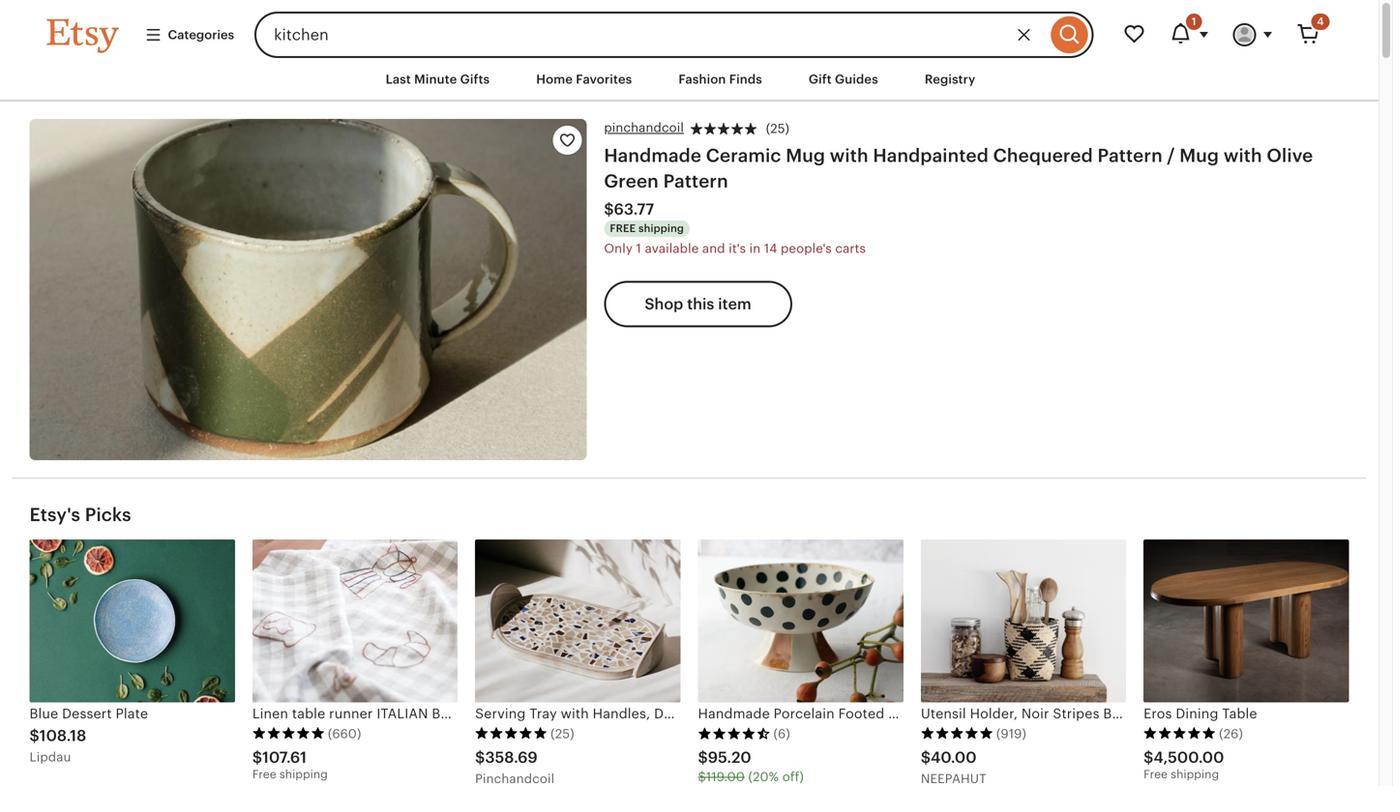 Task type: describe. For each thing, give the bounding box(es) containing it.
(26)
[[1220, 727, 1244, 742]]

home favorites
[[536, 72, 632, 87]]

eros dining table
[[1144, 706, 1258, 722]]

1 inside handmade ceramic mug with handpainted chequered pattern / mug with olive green pattern $ 63.77 free shipping only 1 available and it's in 14 people's carts
[[636, 242, 642, 256]]

1 with from the left
[[830, 145, 869, 166]]

home favorites link
[[522, 62, 647, 97]]

95.20
[[708, 750, 752, 767]]

blue dessert plate $ 108.18 lipdau
[[30, 706, 148, 765]]

free for 107.61
[[252, 768, 276, 781]]

/
[[1168, 145, 1175, 166]]

neepahut
[[921, 772, 987, 787]]

chequered
[[994, 145, 1093, 166]]

1 vertical spatial pattern
[[664, 171, 729, 192]]

108.18
[[39, 728, 86, 745]]

categories button
[[130, 17, 249, 52]]

menu bar containing last minute gifts
[[12, 58, 1367, 102]]

utensil holder, noir stripes basket, boho kitchen basket, rattan basket, woven caddy, rustic storage basket, catch all tray,gift for foodies image
[[921, 540, 1127, 703]]

shop this item
[[645, 295, 752, 313]]

picks
[[85, 505, 131, 526]]

free for 4,500.00
[[1144, 768, 1168, 781]]

(20%
[[749, 770, 779, 785]]

2 mug from the left
[[1180, 145, 1220, 166]]

(6)
[[774, 727, 791, 742]]

$ 40.00 neepahut
[[921, 750, 987, 787]]

5 out of 5 stars image for 4,500.00
[[1144, 727, 1217, 741]]

etsy's picks
[[30, 505, 131, 526]]

table
[[1223, 706, 1258, 722]]

1 horizontal spatial pinchandcoil
[[604, 121, 684, 135]]

gifts
[[460, 72, 490, 87]]

4
[[1318, 15, 1324, 28]]

gift guides link
[[794, 62, 893, 97]]

0 vertical spatial pattern
[[1098, 145, 1163, 166]]

people's
[[781, 242, 832, 256]]

registry
[[925, 72, 976, 87]]

$ 4,500.00 free shipping
[[1144, 750, 1225, 781]]

last
[[386, 72, 411, 87]]

last minute gifts
[[386, 72, 490, 87]]

2 with from the left
[[1224, 145, 1263, 166]]

1 mug from the left
[[786, 145, 826, 166]]

olive
[[1267, 145, 1314, 166]]

handpainted
[[873, 145, 989, 166]]

fashion finds
[[679, 72, 763, 87]]

minute
[[414, 72, 457, 87]]

$ inside $ 358.69 pinchandcoil
[[475, 750, 485, 767]]

Search for anything text field
[[255, 12, 1047, 58]]

linen table runner italian breakfast,  mid century modern table runner, custom table runner,  table runner handmade and hand embroidered image
[[252, 540, 458, 703]]

handmade porcelain footed serveware, salad bowl, fruit bowl, kitchen centerpiece, serving dinnerware, christmas home gift, holiday decor image
[[698, 540, 904, 703]]

(660)
[[328, 727, 361, 742]]

guides
[[835, 72, 879, 87]]

shipping inside handmade ceramic mug with handpainted chequered pattern / mug with olive green pattern $ 63.77 free shipping only 1 available and it's in 14 people's carts
[[639, 223, 684, 235]]

gift
[[809, 72, 832, 87]]

item
[[718, 295, 752, 313]]

categories
[[168, 27, 234, 42]]

in
[[750, 242, 761, 256]]



Task type: vqa. For each thing, say whether or not it's contained in the screenshot.
the topmost cover
no



Task type: locate. For each thing, give the bounding box(es) containing it.
carts
[[836, 242, 866, 256]]

categories banner
[[12, 0, 1367, 58]]

1 horizontal spatial free
[[1144, 768, 1168, 781]]

shipping up available
[[639, 223, 684, 235]]

$ 358.69 pinchandcoil
[[475, 750, 555, 787]]

1 button
[[1158, 12, 1222, 58]]

last minute gifts link
[[371, 62, 504, 97]]

0 horizontal spatial 1
[[636, 242, 642, 256]]

1 horizontal spatial (25)
[[766, 122, 790, 136]]

eros dining table image
[[1144, 540, 1350, 703]]

pinchandcoil up handmade
[[604, 121, 684, 135]]

0 vertical spatial 1
[[1192, 15, 1197, 28]]

0 horizontal spatial pinchandcoil
[[475, 772, 555, 787]]

free down 107.61
[[252, 768, 276, 781]]

5 out of 5 stars image up 358.69
[[475, 727, 548, 741]]

free inside "$ 107.61 free shipping"
[[252, 768, 276, 781]]

blue
[[30, 706, 58, 722]]

4,500.00
[[1154, 750, 1225, 767]]

handmade ceramic mug with handpainted chequered pattern / mug with olive green pattern link
[[604, 145, 1314, 192]]

with left olive
[[1224, 145, 1263, 166]]

finds
[[730, 72, 763, 87]]

and
[[703, 242, 726, 256]]

(25)
[[766, 122, 790, 136], [551, 727, 575, 742]]

1 horizontal spatial pattern
[[1098, 145, 1163, 166]]

$ inside "blue dessert plate $ 108.18 lipdau"
[[30, 728, 39, 745]]

free
[[610, 223, 636, 235]]

358.69
[[485, 750, 538, 767]]

0 vertical spatial pinchandcoil
[[604, 121, 684, 135]]

pinchandcoil down 358.69
[[475, 772, 555, 787]]

mug right /
[[1180, 145, 1220, 166]]

green
[[604, 171, 659, 192]]

107.61
[[262, 750, 307, 767]]

4 link
[[1286, 12, 1332, 58]]

1 vertical spatial 1
[[636, 242, 642, 256]]

0 horizontal spatial (25)
[[551, 727, 575, 742]]

registry link
[[911, 62, 990, 97]]

$ 95.20 $ 119.00 (20% off)
[[698, 750, 804, 785]]

1 horizontal spatial mug
[[1180, 145, 1220, 166]]

serving tray with handles, decorative mosaic tray, oval serving platter, ceramic tray blue and cream tones image
[[475, 540, 681, 703]]

gift guides
[[809, 72, 879, 87]]

1 5 out of 5 stars image from the left
[[252, 727, 325, 741]]

2 free from the left
[[1144, 768, 1168, 781]]

off)
[[783, 770, 804, 785]]

0 vertical spatial (25)
[[766, 122, 790, 136]]

etsy's
[[30, 505, 80, 526]]

1 vertical spatial pinchandcoil
[[475, 772, 555, 787]]

(25) up ceramic
[[766, 122, 790, 136]]

shipping down 4,500.00
[[1171, 768, 1220, 781]]

shipping down 107.61
[[280, 768, 328, 781]]

it's
[[729, 242, 746, 256]]

5 out of 5 stars image
[[252, 727, 325, 741], [475, 727, 548, 741], [921, 727, 994, 741], [1144, 727, 1217, 741]]

plate
[[116, 706, 148, 722]]

40.00
[[931, 750, 977, 767]]

1 horizontal spatial shipping
[[639, 223, 684, 235]]

0 horizontal spatial shipping
[[280, 768, 328, 781]]

$
[[604, 201, 614, 218], [30, 728, 39, 745], [252, 750, 262, 767], [475, 750, 485, 767], [698, 750, 708, 767], [921, 750, 931, 767], [1144, 750, 1154, 767], [698, 770, 706, 785]]

shop
[[645, 295, 684, 313]]

handmade
[[604, 145, 702, 166]]

5 out of 5 stars image for 107.61
[[252, 727, 325, 741]]

4 5 out of 5 stars image from the left
[[1144, 727, 1217, 741]]

this
[[687, 295, 715, 313]]

shipping
[[639, 223, 684, 235], [280, 768, 328, 781], [1171, 768, 1220, 781]]

4.5 out of 5 stars image
[[698, 727, 771, 741]]

with down gift guides link
[[830, 145, 869, 166]]

shipping inside $ 4,500.00 free shipping
[[1171, 768, 1220, 781]]

None search field
[[255, 12, 1094, 58]]

handmade ceramic mug with handpainted chequered pattern / mug with olive green pattern $ 63.77 free shipping only 1 available and it's in 14 people's carts
[[604, 145, 1314, 256]]

shipping for 107.61
[[280, 768, 328, 781]]

dessert
[[62, 706, 112, 722]]

2 5 out of 5 stars image from the left
[[475, 727, 548, 741]]

dining
[[1176, 706, 1219, 722]]

5 out of 5 stars image up 40.00 at the bottom
[[921, 727, 994, 741]]

1 vertical spatial (25)
[[551, 727, 575, 742]]

0 horizontal spatial pattern
[[664, 171, 729, 192]]

fashion finds link
[[664, 62, 777, 97]]

$ 107.61 free shipping
[[252, 750, 328, 781]]

1
[[1192, 15, 1197, 28], [636, 242, 642, 256]]

none search field inside categories banner
[[255, 12, 1094, 58]]

with
[[830, 145, 869, 166], [1224, 145, 1263, 166]]

shop this item link
[[604, 281, 792, 327]]

119.00
[[706, 770, 745, 785]]

fashion
[[679, 72, 726, 87]]

2 horizontal spatial shipping
[[1171, 768, 1220, 781]]

$ inside handmade ceramic mug with handpainted chequered pattern / mug with olive green pattern $ 63.77 free shipping only 1 available and it's in 14 people's carts
[[604, 201, 614, 218]]

1 horizontal spatial 1
[[1192, 15, 1197, 28]]

14
[[764, 242, 778, 256]]

0 horizontal spatial mug
[[786, 145, 826, 166]]

only
[[604, 242, 633, 256]]

(919)
[[997, 727, 1027, 742]]

menu bar
[[12, 58, 1367, 102]]

pinchandcoil link
[[604, 119, 684, 137]]

free
[[252, 768, 276, 781], [1144, 768, 1168, 781]]

1 free from the left
[[252, 768, 276, 781]]

shipping inside "$ 107.61 free shipping"
[[280, 768, 328, 781]]

$ inside "$ 107.61 free shipping"
[[252, 750, 262, 767]]

eros
[[1144, 706, 1173, 722]]

0 horizontal spatial free
[[252, 768, 276, 781]]

pattern left /
[[1098, 145, 1163, 166]]

lipdau
[[30, 751, 71, 765]]

free down 4,500.00
[[1144, 768, 1168, 781]]

1 inside popup button
[[1192, 15, 1197, 28]]

ceramic
[[706, 145, 782, 166]]

available
[[645, 242, 699, 256]]

blue dessert plate image
[[30, 540, 235, 703]]

3 5 out of 5 stars image from the left
[[921, 727, 994, 741]]

0 horizontal spatial with
[[830, 145, 869, 166]]

(25) up $ 358.69 pinchandcoil
[[551, 727, 575, 742]]

free inside $ 4,500.00 free shipping
[[1144, 768, 1168, 781]]

$ inside $ 4,500.00 free shipping
[[1144, 750, 1154, 767]]

shipping for 4,500.00
[[1171, 768, 1220, 781]]

5 out of 5 stars image for 40.00
[[921, 727, 994, 741]]

pattern
[[1098, 145, 1163, 166], [664, 171, 729, 192]]

$ inside $ 40.00 neepahut
[[921, 750, 931, 767]]

favorites
[[576, 72, 632, 87]]

63.77
[[614, 201, 655, 218]]

mug right ceramic
[[786, 145, 826, 166]]

mug
[[786, 145, 826, 166], [1180, 145, 1220, 166]]

5 out of 5 stars image for 358.69
[[475, 727, 548, 741]]

pinchandcoil
[[604, 121, 684, 135], [475, 772, 555, 787]]

5 out of 5 stars image up 107.61
[[252, 727, 325, 741]]

home
[[536, 72, 573, 87]]

5 out of 5 stars image up 4,500.00
[[1144, 727, 1217, 741]]

1 horizontal spatial with
[[1224, 145, 1263, 166]]

pattern down handmade
[[664, 171, 729, 192]]



